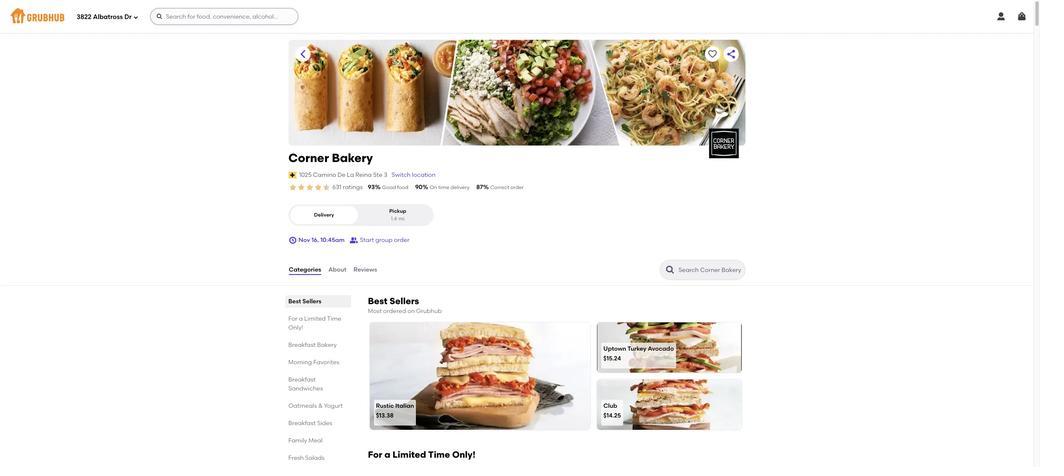 Task type: locate. For each thing, give the bounding box(es) containing it.
option group
[[288, 205, 434, 226]]

0 horizontal spatial only!
[[288, 324, 303, 331]]

svg image
[[156, 13, 163, 20], [288, 236, 297, 245]]

bakery
[[332, 151, 373, 165], [317, 342, 337, 349]]

for
[[288, 315, 298, 322], [368, 450, 382, 460]]

bakery inside the breakfast bakery tab
[[317, 342, 337, 349]]

16,
[[312, 237, 319, 244]]

categories button
[[288, 255, 322, 285]]

0 vertical spatial breakfast
[[288, 342, 316, 349]]

best inside tab
[[288, 298, 301, 305]]

1 vertical spatial limited
[[393, 450, 426, 460]]

0 horizontal spatial sellers
[[302, 298, 321, 305]]

order
[[510, 184, 524, 190], [394, 237, 409, 244]]

0 vertical spatial limited
[[304, 315, 326, 322]]

only! inside for a limited time only!
[[288, 324, 303, 331]]

italian
[[395, 402, 414, 410]]

switch location button
[[391, 170, 436, 180]]

bakery for corner bakery
[[332, 151, 373, 165]]

breakfast up morning
[[288, 342, 316, 349]]

order right correct at the top left of page
[[510, 184, 524, 190]]

87
[[476, 184, 483, 191]]

svg image
[[996, 11, 1006, 22], [1017, 11, 1027, 22], [133, 15, 138, 20]]

0 vertical spatial for a limited time only!
[[288, 315, 341, 331]]

for a limited time only! tab
[[288, 314, 348, 332]]

1 horizontal spatial time
[[428, 450, 450, 460]]

&
[[318, 402, 323, 410]]

good food
[[382, 184, 408, 190]]

on time delivery
[[430, 184, 470, 190]]

for down "best sellers" on the left bottom
[[288, 315, 298, 322]]

breakfast sides
[[288, 420, 332, 427]]

best
[[368, 296, 388, 306], [288, 298, 301, 305]]

best up for a limited time only! tab on the left bottom of the page
[[288, 298, 301, 305]]

sellers up for a limited time only! tab on the left bottom of the page
[[302, 298, 321, 305]]

time
[[327, 315, 341, 322], [428, 450, 450, 460]]

best up 'most'
[[368, 296, 388, 306]]

star icon image
[[288, 183, 297, 192], [297, 183, 305, 192], [305, 183, 314, 192], [314, 183, 322, 192], [322, 183, 331, 192], [322, 183, 331, 192]]

1 breakfast from the top
[[288, 342, 316, 349]]

0 horizontal spatial svg image
[[156, 13, 163, 20]]

0 horizontal spatial limited
[[304, 315, 326, 322]]

fresh
[[288, 455, 304, 462]]

0 vertical spatial for
[[288, 315, 298, 322]]

for a limited time only!
[[288, 315, 341, 331], [368, 450, 475, 460]]

0 vertical spatial a
[[299, 315, 303, 322]]

for a limited time only! inside tab
[[288, 315, 341, 331]]

breakfast down oatmeals
[[288, 420, 316, 427]]

ste
[[373, 171, 382, 178]]

1 vertical spatial bakery
[[317, 342, 337, 349]]

start group order button
[[350, 233, 409, 248]]

sellers up on
[[390, 296, 419, 306]]

Search Corner Bakery search field
[[678, 266, 742, 274]]

ordered
[[383, 308, 406, 315]]

limited
[[304, 315, 326, 322], [393, 450, 426, 460]]

rustic italian $13.38
[[376, 402, 414, 420]]

1 horizontal spatial for a limited time only!
[[368, 450, 475, 460]]

breakfast for breakfast sides
[[288, 420, 316, 427]]

2 vertical spatial breakfast
[[288, 420, 316, 427]]

1 vertical spatial a
[[384, 450, 390, 460]]

about
[[328, 266, 346, 273]]

svg image inside nov 16, 10:45am button
[[288, 236, 297, 245]]

0 horizontal spatial svg image
[[133, 15, 138, 20]]

a down $13.38
[[384, 450, 390, 460]]

a inside tab
[[299, 315, 303, 322]]

breakfast for breakfast bakery
[[288, 342, 316, 349]]

pickup 1.4 mi
[[389, 208, 406, 222]]

a down "best sellers" on the left bottom
[[299, 315, 303, 322]]

1 vertical spatial svg image
[[288, 236, 297, 245]]

uptown
[[603, 345, 626, 352]]

90
[[415, 184, 422, 191]]

svg image left 'nov'
[[288, 236, 297, 245]]

0 vertical spatial svg image
[[156, 13, 163, 20]]

breakfast up sandwiches
[[288, 376, 316, 383]]

10:45am
[[320, 237, 345, 244]]

breakfast sandwiches
[[288, 376, 323, 392]]

delivery
[[451, 184, 470, 190]]

a
[[299, 315, 303, 322], [384, 450, 390, 460]]

option group containing pickup
[[288, 205, 434, 226]]

breakfast
[[288, 342, 316, 349], [288, 376, 316, 383], [288, 420, 316, 427]]

1 horizontal spatial sellers
[[390, 296, 419, 306]]

order right group
[[394, 237, 409, 244]]

mi
[[399, 216, 405, 222]]

bakery up favorites
[[317, 342, 337, 349]]

yogurt
[[324, 402, 343, 410]]

1 horizontal spatial only!
[[452, 450, 475, 460]]

sellers inside tab
[[302, 298, 321, 305]]

0 horizontal spatial a
[[299, 315, 303, 322]]

order inside start group order button
[[394, 237, 409, 244]]

best inside 'best sellers most ordered on grubhub'
[[368, 296, 388, 306]]

search icon image
[[665, 265, 675, 275]]

1025 camino de la reina ste 3
[[299, 171, 387, 178]]

1 horizontal spatial best
[[368, 296, 388, 306]]

1 horizontal spatial limited
[[393, 450, 426, 460]]

favorites
[[313, 359, 339, 366]]

1 vertical spatial order
[[394, 237, 409, 244]]

subscription pass image
[[288, 172, 297, 179]]

location
[[412, 171, 436, 178]]

1 vertical spatial breakfast
[[288, 376, 316, 383]]

start group order
[[360, 237, 409, 244]]

best sellers
[[288, 298, 321, 305]]

morning
[[288, 359, 312, 366]]

reina
[[355, 171, 372, 178]]

corner
[[288, 151, 329, 165]]

de
[[338, 171, 346, 178]]

breakfast inside breakfast sandwiches
[[288, 376, 316, 383]]

corner bakery
[[288, 151, 373, 165]]

people icon image
[[350, 236, 358, 245]]

svg image right dr on the left top of page
[[156, 13, 163, 20]]

0 horizontal spatial time
[[327, 315, 341, 322]]

fresh salads tab
[[288, 454, 348, 463]]

2 horizontal spatial svg image
[[1017, 11, 1027, 22]]

0 vertical spatial only!
[[288, 324, 303, 331]]

0 horizontal spatial for
[[288, 315, 298, 322]]

bakery for breakfast bakery
[[317, 342, 337, 349]]

switch
[[392, 171, 411, 178]]

0 vertical spatial bakery
[[332, 151, 373, 165]]

3822
[[77, 13, 91, 21]]

1 horizontal spatial order
[[510, 184, 524, 190]]

for down $13.38
[[368, 450, 382, 460]]

1 horizontal spatial svg image
[[288, 236, 297, 245]]

1 vertical spatial for
[[368, 450, 382, 460]]

time
[[438, 184, 449, 190]]

3 breakfast from the top
[[288, 420, 316, 427]]

1 horizontal spatial a
[[384, 450, 390, 460]]

delivery
[[314, 212, 334, 218]]

uptown turkey avocado $15.24
[[603, 345, 674, 362]]

save this restaurant image
[[707, 49, 717, 59]]

only!
[[288, 324, 303, 331], [452, 450, 475, 460]]

0 horizontal spatial best
[[288, 298, 301, 305]]

ratings
[[343, 184, 363, 191]]

0 vertical spatial time
[[327, 315, 341, 322]]

0 horizontal spatial order
[[394, 237, 409, 244]]

sellers
[[390, 296, 419, 306], [302, 298, 321, 305]]

1 horizontal spatial for
[[368, 450, 382, 460]]

breakfast bakery tab
[[288, 341, 348, 350]]

best for best sellers most ordered on grubhub
[[368, 296, 388, 306]]

1 horizontal spatial svg image
[[996, 11, 1006, 22]]

nov 16, 10:45am
[[299, 237, 345, 244]]

dr
[[124, 13, 132, 21]]

about button
[[328, 255, 347, 285]]

bakery up la
[[332, 151, 373, 165]]

oatmeals & yogurt
[[288, 402, 343, 410]]

avocado
[[648, 345, 674, 352]]

0 horizontal spatial for a limited time only!
[[288, 315, 341, 331]]

sellers inside 'best sellers most ordered on grubhub'
[[390, 296, 419, 306]]

2 breakfast from the top
[[288, 376, 316, 383]]

start
[[360, 237, 374, 244]]

1 vertical spatial for a limited time only!
[[368, 450, 475, 460]]

$15.24
[[603, 355, 621, 362]]



Task type: vqa. For each thing, say whether or not it's contained in the screenshot.
a in tab
yes



Task type: describe. For each thing, give the bounding box(es) containing it.
sellers for best sellers
[[302, 298, 321, 305]]

morning favorites
[[288, 359, 339, 366]]

oatmeals
[[288, 402, 317, 410]]

food
[[397, 184, 408, 190]]

breakfast for breakfast sandwiches
[[288, 376, 316, 383]]

nov
[[299, 237, 310, 244]]

on
[[430, 184, 437, 190]]

group
[[375, 237, 393, 244]]

Search for food, convenience, alcohol... search field
[[150, 8, 298, 25]]

save this restaurant button
[[705, 47, 720, 62]]

breakfast sandwiches tab
[[288, 375, 348, 393]]

share icon image
[[726, 49, 736, 59]]

$14.25
[[603, 412, 621, 420]]

sandwiches
[[288, 385, 323, 392]]

breakfast bakery
[[288, 342, 337, 349]]

most
[[368, 308, 382, 315]]

rustic
[[376, 402, 394, 410]]

grubhub
[[416, 308, 442, 315]]

3
[[384, 171, 387, 178]]

limited inside tab
[[304, 315, 326, 322]]

best for best sellers
[[288, 298, 301, 305]]

reviews
[[354, 266, 377, 273]]

for inside tab
[[288, 315, 298, 322]]

good
[[382, 184, 396, 190]]

breakfast sides tab
[[288, 419, 348, 428]]

631
[[332, 184, 341, 191]]

0 vertical spatial order
[[510, 184, 524, 190]]

631 ratings
[[332, 184, 363, 191]]

albatross
[[93, 13, 123, 21]]

morning favorites tab
[[288, 358, 348, 367]]

categories
[[289, 266, 321, 273]]

93
[[368, 184, 375, 191]]

club
[[603, 402, 617, 410]]

turkey
[[628, 345, 646, 352]]

camino
[[313, 171, 336, 178]]

main navigation navigation
[[0, 0, 1034, 33]]

best sellers most ordered on grubhub
[[368, 296, 442, 315]]

corner bakery logo image
[[709, 129, 739, 158]]

1025
[[299, 171, 312, 178]]

$13.38
[[376, 412, 394, 420]]

best sellers tab
[[288, 297, 348, 306]]

salads
[[305, 455, 325, 462]]

3822 albatross dr
[[77, 13, 132, 21]]

1 vertical spatial time
[[428, 450, 450, 460]]

family
[[288, 437, 307, 444]]

nov 16, 10:45am button
[[288, 233, 345, 248]]

1025 camino de la reina ste 3 button
[[299, 170, 388, 180]]

oatmeals & yogurt tab
[[288, 402, 348, 411]]

time inside tab
[[327, 315, 341, 322]]

meal
[[309, 437, 323, 444]]

sides
[[317, 420, 332, 427]]

la
[[347, 171, 354, 178]]

sellers for best sellers most ordered on grubhub
[[390, 296, 419, 306]]

svg image inside main navigation navigation
[[156, 13, 163, 20]]

switch location
[[392, 171, 436, 178]]

family meal tab
[[288, 436, 348, 445]]

reviews button
[[353, 255, 378, 285]]

fresh salads
[[288, 455, 325, 462]]

on
[[407, 308, 415, 315]]

club $14.25
[[603, 402, 621, 420]]

correct order
[[490, 184, 524, 190]]

1 vertical spatial only!
[[452, 450, 475, 460]]

caret left icon image
[[298, 49, 308, 59]]

family meal
[[288, 437, 323, 444]]

correct
[[490, 184, 509, 190]]

1.4
[[391, 216, 397, 222]]

pickup
[[389, 208, 406, 214]]



